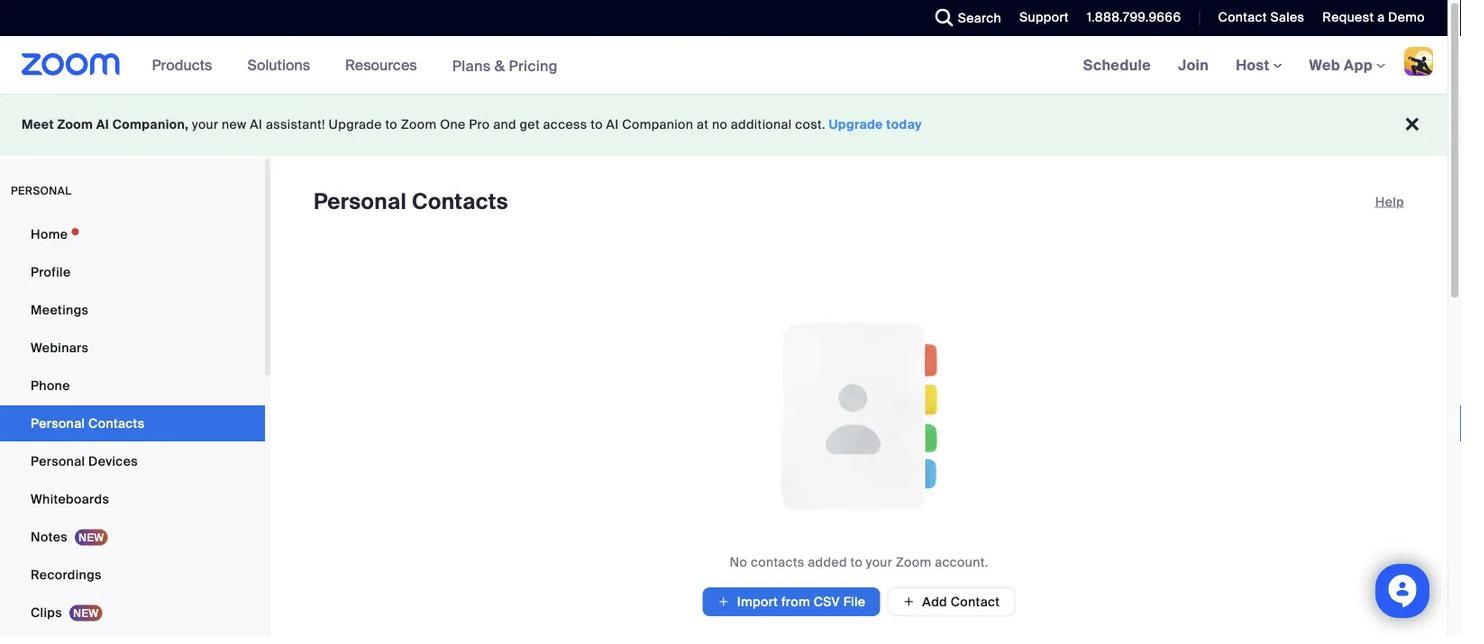 Task type: describe. For each thing, give the bounding box(es) containing it.
and
[[493, 116, 516, 133]]

0 vertical spatial personal
[[314, 188, 407, 216]]

join link
[[1165, 36, 1223, 94]]

personal devices link
[[0, 444, 265, 480]]

2 horizontal spatial zoom
[[896, 554, 932, 571]]

personal devices
[[31, 453, 138, 470]]

phone link
[[0, 368, 265, 404]]

get
[[520, 116, 540, 133]]

new
[[222, 116, 247, 133]]

plans & pricing
[[452, 56, 558, 75]]

one
[[440, 116, 466, 133]]

host
[[1236, 55, 1273, 74]]

companion,
[[112, 116, 189, 133]]

import from csv file button
[[703, 588, 880, 617]]

products button
[[152, 36, 220, 94]]

solutions button
[[247, 36, 318, 94]]

add image for import
[[717, 593, 730, 611]]

today
[[887, 116, 922, 133]]

request a demo
[[1323, 9, 1425, 26]]

&
[[495, 56, 505, 75]]

help link
[[1375, 188, 1405, 216]]

import from csv file
[[737, 594, 866, 610]]

solutions
[[247, 55, 310, 74]]

personal contacts link
[[0, 406, 265, 442]]

profile link
[[0, 254, 265, 290]]

contact inside button
[[951, 594, 1000, 610]]

banner containing products
[[0, 36, 1448, 95]]

additional
[[731, 116, 792, 133]]

home
[[31, 226, 68, 243]]

recordings
[[31, 567, 102, 583]]

0 vertical spatial contact
[[1218, 9, 1267, 26]]

add
[[923, 594, 947, 610]]

whiteboards link
[[0, 481, 265, 517]]

contacts inside "personal contacts" link
[[88, 415, 145, 432]]

support
[[1020, 9, 1069, 26]]

plans
[[452, 56, 491, 75]]

0 horizontal spatial zoom
[[57, 116, 93, 133]]

your for to
[[866, 554, 893, 571]]

file
[[844, 594, 866, 610]]

import
[[737, 594, 778, 610]]

1 ai from the left
[[96, 116, 109, 133]]

clips
[[31, 604, 62, 621]]

web
[[1310, 55, 1341, 74]]

recordings link
[[0, 557, 265, 593]]

personal for "personal contacts" link
[[31, 415, 85, 432]]

add contact
[[923, 594, 1000, 610]]

sales
[[1271, 9, 1305, 26]]

devices
[[88, 453, 138, 470]]

notes link
[[0, 519, 265, 555]]

add image for add
[[903, 594, 915, 610]]

3 ai from the left
[[606, 116, 619, 133]]

companion
[[622, 116, 693, 133]]

added
[[808, 554, 847, 571]]

search
[[958, 9, 1002, 26]]

search button
[[922, 0, 1006, 36]]

request
[[1323, 9, 1374, 26]]

web app button
[[1310, 55, 1386, 74]]

account.
[[935, 554, 989, 571]]

1 horizontal spatial zoom
[[401, 116, 437, 133]]

meet zoom ai companion, footer
[[0, 94, 1448, 156]]

app
[[1344, 55, 1373, 74]]



Task type: vqa. For each thing, say whether or not it's contained in the screenshot.
Join "link"
yes



Task type: locate. For each thing, give the bounding box(es) containing it.
add image left add on the bottom right
[[903, 594, 915, 610]]

1 vertical spatial personal contacts
[[31, 415, 145, 432]]

personal
[[11, 184, 72, 198]]

web app
[[1310, 55, 1373, 74]]

whiteboards
[[31, 491, 109, 508]]

0 vertical spatial personal contacts
[[314, 188, 508, 216]]

2 ai from the left
[[250, 116, 263, 133]]

0 horizontal spatial add image
[[717, 593, 730, 611]]

help
[[1375, 193, 1405, 210]]

join
[[1178, 55, 1209, 74]]

contacts down one
[[412, 188, 508, 216]]

at
[[697, 116, 709, 133]]

plans & pricing link
[[452, 56, 558, 75], [452, 56, 558, 75]]

personal contacts inside the personal menu menu
[[31, 415, 145, 432]]

meetings link
[[0, 292, 265, 328]]

personal menu menu
[[0, 216, 265, 636]]

0 horizontal spatial your
[[192, 116, 218, 133]]

1 horizontal spatial ai
[[250, 116, 263, 133]]

your right added
[[866, 554, 893, 571]]

request a demo link
[[1309, 0, 1448, 36], [1323, 9, 1425, 26]]

resources
[[345, 55, 417, 74]]

upgrade
[[329, 116, 382, 133], [829, 116, 883, 133]]

zoom
[[57, 116, 93, 133], [401, 116, 437, 133], [896, 554, 932, 571]]

your inside meet zoom ai companion, footer
[[192, 116, 218, 133]]

personal contacts
[[314, 188, 508, 216], [31, 415, 145, 432]]

no
[[712, 116, 728, 133]]

pricing
[[509, 56, 558, 75]]

host button
[[1236, 55, 1282, 74]]

to right added
[[851, 554, 863, 571]]

home link
[[0, 216, 265, 252]]

zoom logo image
[[22, 53, 120, 76]]

personal for personal devices link
[[31, 453, 85, 470]]

your left new
[[192, 116, 218, 133]]

1.888.799.9666 button
[[1074, 0, 1186, 36], [1087, 9, 1181, 26]]

contact sales link
[[1205, 0, 1309, 36], [1218, 9, 1305, 26]]

1 horizontal spatial upgrade
[[829, 116, 883, 133]]

profile
[[31, 264, 71, 280]]

add image left 'import'
[[717, 593, 730, 611]]

1 horizontal spatial add image
[[903, 594, 915, 610]]

add image inside import from csv file button
[[717, 593, 730, 611]]

1 horizontal spatial contacts
[[412, 188, 508, 216]]

personal
[[314, 188, 407, 216], [31, 415, 85, 432], [31, 453, 85, 470]]

personal contacts up personal devices
[[31, 415, 145, 432]]

add image
[[717, 593, 730, 611], [903, 594, 915, 610]]

meetings
[[31, 302, 89, 318]]

webinars link
[[0, 330, 265, 366]]

add contact button
[[887, 588, 1015, 617]]

clips link
[[0, 595, 265, 631]]

zoom right meet
[[57, 116, 93, 133]]

1 horizontal spatial personal contacts
[[314, 188, 508, 216]]

contact left sales
[[1218, 9, 1267, 26]]

1 horizontal spatial contact
[[1218, 9, 1267, 26]]

1 horizontal spatial to
[[591, 116, 603, 133]]

1 upgrade from the left
[[329, 116, 382, 133]]

your for companion,
[[192, 116, 218, 133]]

1 horizontal spatial your
[[866, 554, 893, 571]]

from
[[782, 594, 810, 610]]

0 horizontal spatial ai
[[96, 116, 109, 133]]

to right access
[[591, 116, 603, 133]]

notes
[[31, 529, 68, 545]]

no contacts added to your zoom account.
[[730, 554, 989, 571]]

0 horizontal spatial contacts
[[88, 415, 145, 432]]

2 horizontal spatial to
[[851, 554, 863, 571]]

2 upgrade from the left
[[829, 116, 883, 133]]

support link
[[1006, 0, 1074, 36], [1020, 9, 1069, 26]]

contact sales
[[1218, 9, 1305, 26]]

2 vertical spatial personal
[[31, 453, 85, 470]]

ai left companion,
[[96, 116, 109, 133]]

access
[[543, 116, 587, 133]]

schedule link
[[1070, 36, 1165, 94]]

personal contacts down one
[[314, 188, 508, 216]]

csv
[[814, 594, 840, 610]]

zoom left one
[[401, 116, 437, 133]]

demo
[[1388, 9, 1425, 26]]

your
[[192, 116, 218, 133], [866, 554, 893, 571]]

banner
[[0, 36, 1448, 95]]

1 vertical spatial your
[[866, 554, 893, 571]]

0 horizontal spatial to
[[385, 116, 398, 133]]

ai right new
[[250, 116, 263, 133]]

meetings navigation
[[1070, 36, 1448, 95]]

contacts
[[751, 554, 805, 571]]

phone
[[31, 377, 70, 394]]

contacts
[[412, 188, 508, 216], [88, 415, 145, 432]]

pro
[[469, 116, 490, 133]]

resources button
[[345, 36, 425, 94]]

1 vertical spatial personal
[[31, 415, 85, 432]]

to
[[385, 116, 398, 133], [591, 116, 603, 133], [851, 554, 863, 571]]

contact
[[1218, 9, 1267, 26], [951, 594, 1000, 610]]

profile picture image
[[1405, 47, 1433, 76]]

add image inside button
[[903, 594, 915, 610]]

meet zoom ai companion, your new ai assistant! upgrade to zoom one pro and get access to ai companion at no additional cost. upgrade today
[[22, 116, 922, 133]]

1 vertical spatial contact
[[951, 594, 1000, 610]]

ai
[[96, 116, 109, 133], [250, 116, 263, 133], [606, 116, 619, 133]]

0 horizontal spatial upgrade
[[329, 116, 382, 133]]

2 horizontal spatial ai
[[606, 116, 619, 133]]

0 horizontal spatial personal contacts
[[31, 415, 145, 432]]

products
[[152, 55, 212, 74]]

0 vertical spatial contacts
[[412, 188, 508, 216]]

zoom up add on the bottom right
[[896, 554, 932, 571]]

cost.
[[795, 116, 826, 133]]

schedule
[[1083, 55, 1151, 74]]

assistant!
[[266, 116, 325, 133]]

a
[[1378, 9, 1385, 26]]

0 vertical spatial your
[[192, 116, 218, 133]]

1.888.799.9666
[[1087, 9, 1181, 26]]

1 vertical spatial contacts
[[88, 415, 145, 432]]

meet
[[22, 116, 54, 133]]

no
[[730, 554, 748, 571]]

upgrade today link
[[829, 116, 922, 133]]

upgrade right cost.
[[829, 116, 883, 133]]

webinars
[[31, 339, 89, 356]]

to down resources dropdown button
[[385, 116, 398, 133]]

contact right add on the bottom right
[[951, 594, 1000, 610]]

contacts up devices
[[88, 415, 145, 432]]

ai left companion at left top
[[606, 116, 619, 133]]

product information navigation
[[138, 36, 571, 95]]

upgrade down product information navigation
[[329, 116, 382, 133]]

0 horizontal spatial contact
[[951, 594, 1000, 610]]



